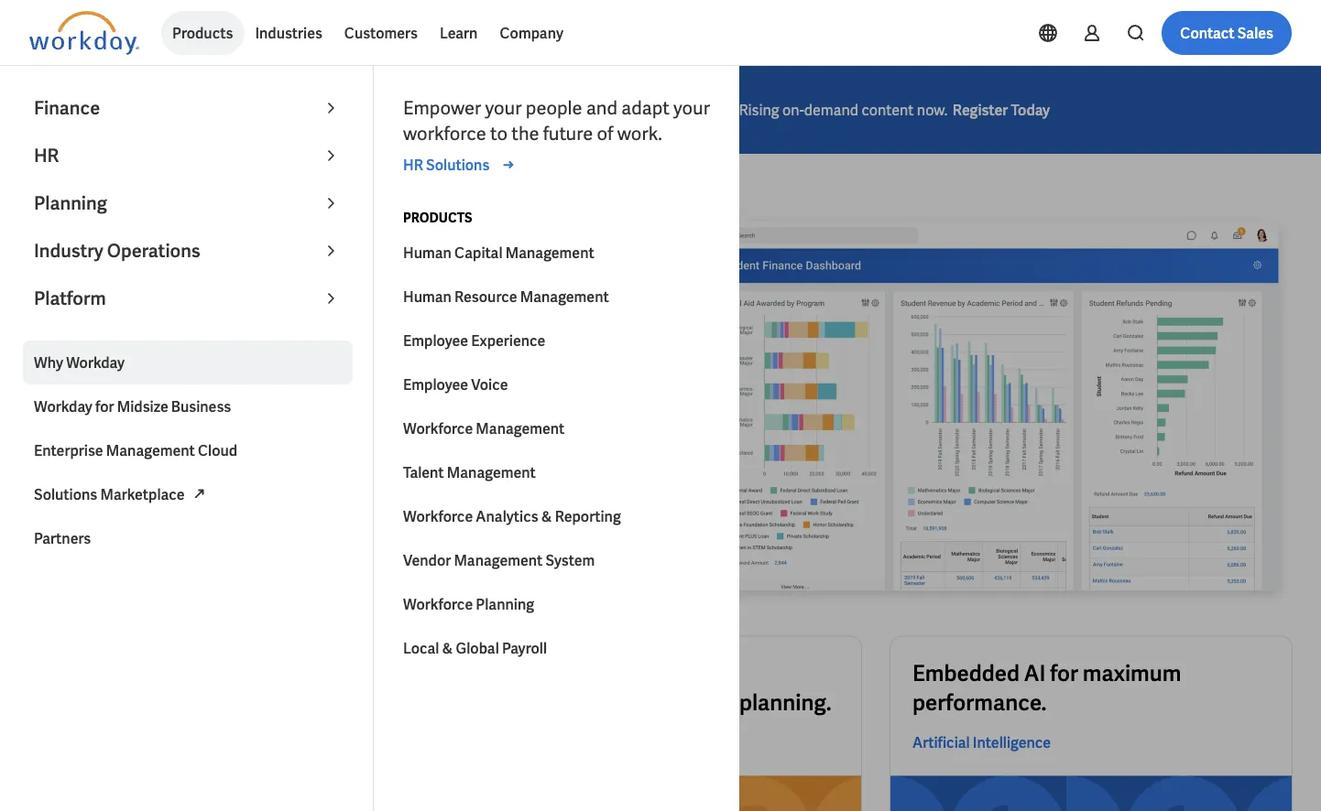 Task type: describe. For each thing, give the bounding box(es) containing it.
solutions marketplace
[[34, 485, 185, 504]]

marketplace
[[100, 485, 185, 504]]

0 vertical spatial the
[[512, 100, 534, 120]]

intelligence
[[973, 734, 1051, 753]]

move forward faster with collaborative, continuous planning.
[[482, 660, 832, 718]]

contact sales
[[1181, 23, 1274, 43]]

enterprise management cloud
[[34, 441, 237, 460]]

now.
[[917, 100, 948, 120]]

the inside empower your people and adapt your workforce to the future of work.
[[510, 122, 537, 146]]

work.
[[616, 122, 661, 146]]

partners
[[34, 529, 91, 548]]

is
[[177, 398, 190, 422]]

platform
[[34, 287, 106, 311]]

of inside the accelerate your institution for the future of your students.
[[235, 321, 276, 378]]

move
[[482, 660, 538, 688]]

workforce
[[401, 122, 485, 146]]

solutions marketplace link
[[23, 473, 353, 517]]

voice
[[469, 375, 506, 394]]

industry operations
[[34, 239, 200, 263]]

future inside the accelerate your institution for the future of your students.
[[105, 321, 227, 378]]

artificial intelligence link
[[913, 733, 1051, 755]]

1 vertical spatial &
[[440, 639, 451, 658]]

system
[[105, 424, 164, 448]]

company button
[[489, 11, 575, 55]]

human for human capital management
[[401, 243, 450, 263]]

1 horizontal spatial solutions
[[424, 155, 488, 175]]

0 horizontal spatial solutions
[[34, 485, 97, 504]]

workday for midsize business link
[[23, 385, 353, 429]]

local & global payroll link
[[390, 627, 720, 671]]

0 vertical spatial workday
[[679, 100, 736, 120]]

forward
[[542, 660, 620, 688]]

industries
[[255, 23, 322, 43]]

of inside empower your people and adapt your workforce to the future of work.
[[595, 122, 612, 146]]

business
[[171, 397, 231, 416]]

continuous
[[622, 689, 735, 718]]

(3:37)
[[155, 502, 192, 521]]

workforce for workforce analytics & reporting
[[401, 507, 471, 526]]

customers button
[[333, 11, 429, 55]]

workforce for workforce management
[[401, 419, 471, 438]]

view demo (3:37)
[[77, 502, 192, 521]]

embedded
[[913, 660, 1020, 688]]

for inside the accelerate your institution for the future of your students.
[[570, 270, 627, 327]]

industry operations button
[[23, 227, 353, 275]]

vendor management system link
[[390, 539, 720, 583]]

employee for employee experience
[[401, 331, 467, 351]]

management for talent management
[[445, 463, 534, 482]]

workforce management
[[401, 419, 563, 438]]

products
[[401, 210, 471, 226]]

workforce management link
[[390, 407, 720, 451]]

products
[[172, 23, 233, 43]]

human for human resource management
[[401, 287, 450, 307]]

institution inside the higher education is evolving fast. with a single finance, hr, student, and planning system from workday, your institution can accelerate for what's next.
[[330, 424, 416, 448]]

vendor
[[401, 551, 449, 570]]

management for vendor management system
[[452, 551, 541, 570]]

the inside the accelerate your institution for the future of your students.
[[29, 321, 96, 378]]

for inside embedded ai for maximum performance.
[[1050, 660, 1079, 688]]

reporting
[[553, 507, 619, 526]]

demand
[[804, 100, 859, 120]]

how
[[480, 100, 508, 120]]

your inside the higher education is evolving fast. with a single finance, hr, student, and planning system from workday, your institution can accelerate for what's next.
[[289, 424, 326, 448]]

1 horizontal spatial &
[[540, 507, 550, 526]]

workday for midsize business
[[34, 397, 231, 416]]

analytics
[[474, 507, 537, 526]]

empower
[[401, 96, 480, 120]]

workday,
[[211, 424, 286, 448]]

capital
[[453, 243, 501, 263]]

cloud
[[198, 441, 237, 460]]

finance button
[[23, 84, 353, 132]]

1 horizontal spatial planning
[[474, 595, 533, 614]]

human resource management link
[[390, 275, 720, 319]]

sales
[[1238, 23, 1274, 43]]

customers
[[344, 23, 418, 43]]

view demo (3:37) link
[[29, 489, 210, 533]]

faster
[[624, 660, 683, 688]]

workforce planning
[[401, 595, 533, 614]]

workforce analytics & reporting
[[401, 507, 619, 526]]

performance.
[[913, 689, 1047, 718]]

local & global payroll
[[401, 639, 545, 658]]

hr for hr
[[34, 144, 59, 168]]

hr button
[[23, 132, 353, 180]]

workforce analytics & reporting link
[[390, 495, 720, 539]]

works.
[[580, 100, 623, 120]]

payroll
[[500, 639, 545, 658]]

ai
[[1024, 660, 1046, 688]]

employee experience link
[[390, 319, 720, 363]]

from
[[168, 424, 207, 448]]

partners link
[[23, 517, 353, 561]]

dive into how the future works. explore workday rising on-demand content now. register today
[[418, 100, 1050, 120]]

management for workforce management
[[474, 419, 563, 438]]

people
[[524, 96, 581, 120]]

system
[[544, 551, 593, 570]]

artificial intelligence
[[913, 734, 1051, 753]]

resource
[[453, 287, 516, 307]]



Task type: vqa. For each thing, say whether or not it's contained in the screenshot.
View
yes



Task type: locate. For each thing, give the bounding box(es) containing it.
and inside the higher education is evolving fast. with a single finance, hr, student, and planning system from workday, your institution can accelerate for what's next.
[[590, 398, 621, 422]]

workforce inside workforce management 'link'
[[401, 419, 471, 438]]

embedded ai for maximum performance.
[[913, 660, 1182, 718]]

employee up the employee voice
[[401, 331, 467, 351]]

1 workforce from the top
[[401, 419, 471, 438]]

hr for hr solutions
[[401, 155, 421, 175]]

with
[[306, 398, 345, 422]]

planning inside dropdown button
[[34, 192, 107, 215]]

institution up employee experience
[[353, 270, 562, 327]]

2 workforce from the top
[[401, 507, 471, 526]]

content
[[862, 100, 914, 120]]

learn button
[[429, 11, 489, 55]]

1 horizontal spatial of
[[595, 122, 612, 146]]

accelerate
[[29, 270, 246, 327]]

workday up planning
[[34, 397, 92, 416]]

1 vertical spatial future
[[541, 122, 591, 146]]

planning button
[[23, 180, 353, 227]]

hr inside dropdown button
[[34, 144, 59, 168]]

products button
[[161, 11, 244, 55]]

into
[[451, 100, 477, 120]]

future up workday for midsize business link
[[105, 321, 227, 378]]

future down people
[[541, 122, 591, 146]]

workforce down vendor
[[401, 595, 471, 614]]

1 vertical spatial and
[[590, 398, 621, 422]]

workforce planning link
[[390, 583, 720, 627]]

industries button
[[244, 11, 333, 55]]

employee voice
[[401, 375, 506, 394]]

employee for employee voice
[[401, 375, 467, 394]]

enterprise management cloud link
[[23, 429, 353, 473]]

1 vertical spatial solutions
[[34, 485, 97, 504]]

hr solutions link
[[401, 154, 517, 176]]

0 vertical spatial future
[[537, 100, 577, 120]]

for inside the higher education is evolving fast. with a single finance, hr, student, and planning system from workday, your institution can accelerate for what's next.
[[545, 424, 568, 448]]

of
[[595, 122, 612, 146], [235, 321, 276, 378]]

0 vertical spatial human
[[401, 243, 450, 263]]

1 vertical spatial the
[[510, 122, 537, 146]]

your
[[483, 96, 520, 120], [672, 96, 708, 120], [255, 270, 344, 327], [285, 321, 374, 378], [289, 424, 326, 448]]

employee experience
[[401, 331, 544, 351]]

1 vertical spatial planning
[[474, 595, 533, 614]]

0 vertical spatial solutions
[[424, 155, 488, 175]]

and left adapt
[[585, 96, 616, 120]]

higher education is evolving fast. with a single finance, hr, student, and planning system from workday, your institution can accelerate for what's next.
[[29, 398, 624, 474]]

0 vertical spatial &
[[540, 507, 550, 526]]

local
[[401, 639, 437, 658]]

hr down 'finance'
[[34, 144, 59, 168]]

register today link
[[947, 99, 1056, 121]]

workforce for workforce planning
[[401, 595, 471, 614]]

2 employee from the top
[[401, 375, 467, 394]]

accelerate your institution for the future of your students.
[[29, 270, 627, 378]]

0 horizontal spatial planning
[[34, 192, 107, 215]]

planning up industry
[[34, 192, 107, 215]]

why
[[34, 353, 63, 373]]

the
[[512, 100, 534, 120], [510, 122, 537, 146], [29, 321, 96, 378]]

workday
[[679, 100, 736, 120], [66, 353, 125, 373], [34, 397, 92, 416]]

1 vertical spatial employee
[[401, 375, 467, 394]]

2 vertical spatial the
[[29, 321, 96, 378]]

2 human from the top
[[401, 287, 450, 307]]

contact
[[1181, 23, 1235, 43]]

workday left rising
[[679, 100, 736, 120]]

accelerate
[[454, 424, 541, 448]]

human capital management link
[[390, 231, 720, 275]]

employee voice link
[[390, 363, 720, 407]]

institution
[[353, 270, 562, 327], [330, 424, 416, 448]]

workforce up talent
[[401, 419, 471, 438]]

finance,
[[416, 398, 481, 422]]

maximum
[[1083, 660, 1182, 688]]

empower your people and adapt your workforce to the future of work.
[[401, 96, 708, 146]]

hr solutions
[[401, 155, 488, 175]]

human resource management
[[401, 287, 607, 307]]

future inside empower your people and adapt your workforce to the future of work.
[[541, 122, 591, 146]]

1 vertical spatial institution
[[330, 424, 416, 448]]

talent management link
[[390, 451, 720, 495]]

0 horizontal spatial hr
[[34, 144, 59, 168]]

and up what's
[[590, 398, 621, 422]]

management for enterprise management cloud
[[106, 441, 195, 460]]

with
[[687, 660, 732, 688]]

0 vertical spatial institution
[[353, 270, 562, 327]]

higher
[[29, 398, 85, 422]]

talent
[[401, 463, 442, 482]]

can
[[420, 424, 450, 448]]

0 horizontal spatial &
[[440, 639, 451, 658]]

artificial
[[913, 734, 970, 753]]

platform button
[[23, 275, 353, 323]]

the down 'platform'
[[29, 321, 96, 378]]

two people shaking hands image
[[249, 66, 404, 154]]

to
[[488, 122, 506, 146]]

and inside empower your people and adapt your workforce to the future of work.
[[585, 96, 616, 120]]

of down "works."
[[595, 122, 612, 146]]

0 vertical spatial of
[[595, 122, 612, 146]]

screenshot of student finance dashboard showing financial aid by program, student revenue by academic period, and student refunds pending. image
[[675, 213, 1292, 608]]

workforce up vendor
[[401, 507, 471, 526]]

midsize
[[117, 397, 168, 416]]

0 vertical spatial workforce
[[401, 419, 471, 438]]

fast.
[[267, 398, 302, 422]]

contact sales link
[[1162, 11, 1292, 55]]

0 horizontal spatial of
[[235, 321, 276, 378]]

human
[[401, 243, 450, 263], [401, 287, 450, 307]]

solutions
[[424, 155, 488, 175], [34, 485, 97, 504]]

rising
[[739, 100, 780, 120]]

single
[[363, 398, 412, 422]]

solutions down the 'next.'
[[34, 485, 97, 504]]

explore
[[626, 100, 675, 120]]

institution inside the accelerate your institution for the future of your students.
[[353, 270, 562, 327]]

0 vertical spatial planning
[[34, 192, 107, 215]]

hr down workforce
[[401, 155, 421, 175]]

3 workforce from the top
[[401, 595, 471, 614]]

1 vertical spatial human
[[401, 287, 450, 307]]

operations
[[107, 239, 200, 263]]

1 vertical spatial of
[[235, 321, 276, 378]]

student,
[[518, 398, 586, 422]]

the right how at top left
[[512, 100, 534, 120]]

future left "works."
[[537, 100, 577, 120]]

experience
[[469, 331, 544, 351]]

evolving
[[194, 398, 263, 422]]

employee
[[401, 331, 467, 351], [401, 375, 467, 394]]

2 vertical spatial workday
[[34, 397, 92, 416]]

workday right why
[[66, 353, 125, 373]]

human down products
[[401, 243, 450, 263]]

planning down vendor management system
[[474, 595, 533, 614]]

view
[[77, 502, 110, 521]]

finance
[[34, 96, 100, 120]]

planning
[[29, 424, 101, 448]]

opens in a new tab image
[[188, 483, 210, 505]]

of up evolving
[[235, 321, 276, 378]]

go to the homepage image
[[29, 11, 139, 55]]

adapt
[[620, 96, 668, 120]]

collaborative,
[[482, 689, 617, 718]]

on-
[[783, 100, 804, 120]]

workforce inside workforce analytics & reporting link
[[401, 507, 471, 526]]

& right local
[[440, 639, 451, 658]]

0 vertical spatial and
[[585, 96, 616, 120]]

solutions down workforce
[[424, 155, 488, 175]]

human left resource on the left top
[[401, 287, 450, 307]]

institution down single
[[330, 424, 416, 448]]

& right analytics
[[540, 507, 550, 526]]

1 employee from the top
[[401, 331, 467, 351]]

company
[[500, 23, 564, 43]]

demo
[[112, 502, 152, 521]]

1 vertical spatial workforce
[[401, 507, 471, 526]]

employee up finance,
[[401, 375, 467, 394]]

0 vertical spatial employee
[[401, 331, 467, 351]]

1 human from the top
[[401, 243, 450, 263]]

workforce
[[401, 419, 471, 438], [401, 507, 471, 526], [401, 595, 471, 614]]

education
[[89, 398, 173, 422]]

workforce inside workforce planning link
[[401, 595, 471, 614]]

next.
[[29, 450, 70, 474]]

management
[[504, 243, 593, 263], [518, 287, 607, 307], [474, 419, 563, 438], [106, 441, 195, 460], [445, 463, 534, 482], [452, 551, 541, 570]]

1 vertical spatial workday
[[66, 353, 125, 373]]

industry
[[34, 239, 103, 263]]

management inside 'link'
[[474, 419, 563, 438]]

the right to
[[510, 122, 537, 146]]

2 vertical spatial workforce
[[401, 595, 471, 614]]

vendor management system
[[401, 551, 593, 570]]

2 vertical spatial future
[[105, 321, 227, 378]]

1 horizontal spatial hr
[[401, 155, 421, 175]]



